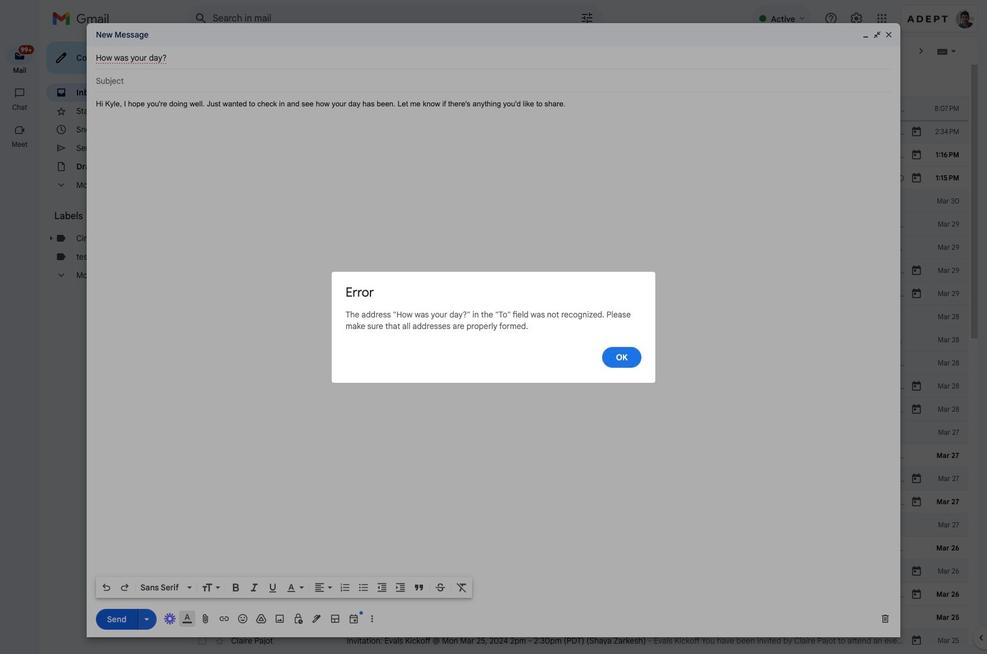 Task type: vqa. For each thing, say whether or not it's contained in the screenshot.
Time!
no



Task type: describe. For each thing, give the bounding box(es) containing it.
quote ‪(⌘⇧9)‬ image
[[413, 582, 425, 593]]

formatting options toolbar
[[96, 577, 472, 598]]

refresh image
[[231, 45, 243, 57]]

promotions tab
[[334, 65, 479, 97]]

mail, 845 unread messages image
[[14, 47, 32, 59]]

10 row from the top
[[187, 305, 969, 328]]

1 cell from the top
[[231, 265, 347, 276]]

2 row from the top
[[187, 120, 969, 143]]

redo ‪(⌘y)‬ image
[[119, 582, 131, 593]]

gmail image
[[52, 7, 115, 30]]

20 row from the top
[[187, 537, 969, 560]]

indent less ‪(⌘[)‬ image
[[376, 582, 388, 593]]

16 row from the top
[[187, 444, 969, 467]]

5 cell from the top
[[231, 357, 347, 369]]

Search in mail search field
[[187, 5, 604, 32]]

5 row from the top
[[187, 190, 969, 213]]

search in mail image
[[191, 8, 212, 29]]

14 row from the top
[[187, 398, 969, 421]]

minimize image
[[862, 30, 871, 39]]

8 row from the top
[[187, 259, 969, 282]]

9 row from the top
[[187, 282, 969, 305]]

2 cell from the top
[[231, 288, 347, 300]]

indent more ‪(⌘])‬ image
[[395, 582, 407, 593]]

4 cell from the top
[[231, 334, 347, 346]]

underline ‪(⌘u)‬ image
[[267, 582, 279, 593]]

1 row from the top
[[187, 97, 969, 120]]

3 cell from the top
[[231, 311, 347, 323]]

3 row from the top
[[187, 143, 969, 167]]

advanced search options image
[[576, 6, 599, 29]]

23 row from the top
[[187, 606, 969, 629]]

17 row from the top
[[187, 467, 969, 490]]



Task type: locate. For each thing, give the bounding box(es) containing it.
heading
[[0, 66, 39, 75], [0, 103, 39, 112], [0, 140, 39, 149], [54, 210, 164, 222]]

remove formatting ‪(⌘\)‬ image
[[456, 582, 468, 593]]

bold ‪(⌘b)‬ image
[[230, 582, 242, 593]]

older image
[[916, 45, 928, 57]]

primary tab
[[187, 65, 333, 97]]

settings image
[[850, 12, 864, 25]]

18 row from the top
[[187, 490, 969, 514]]

22 row from the top
[[187, 583, 969, 606]]

19 row from the top
[[187, 514, 969, 537]]

12 row from the top
[[187, 352, 969, 375]]

row
[[187, 97, 969, 120], [187, 120, 969, 143], [187, 143, 969, 167], [187, 167, 969, 190], [187, 190, 969, 213], [187, 213, 969, 236], [187, 236, 969, 259], [187, 259, 969, 282], [187, 282, 969, 305], [187, 305, 969, 328], [187, 328, 969, 352], [187, 352, 969, 375], [187, 375, 969, 398], [187, 398, 969, 421], [187, 421, 969, 444], [187, 444, 969, 467], [187, 467, 969, 490], [187, 490, 969, 514], [187, 514, 969, 537], [187, 537, 969, 560], [187, 560, 969, 583], [187, 583, 969, 606], [187, 606, 969, 629], [187, 629, 969, 652]]

updates, one new message, tab
[[480, 65, 626, 97]]

main content
[[187, 65, 969, 654]]

dialog
[[87, 23, 901, 637]]

numbered list ‪(⌘⇧7)‬ image
[[339, 582, 351, 593]]

pop out image
[[873, 30, 882, 39]]

italic ‪(⌘i)‬ image
[[249, 582, 260, 593]]

6 cell from the top
[[231, 381, 347, 392]]

4 row from the top
[[187, 167, 969, 190]]

11 row from the top
[[187, 328, 969, 352]]

close image
[[885, 30, 894, 39]]

tab list
[[187, 65, 969, 97]]

13 row from the top
[[187, 375, 969, 398]]

discard draft ‪(⌘⇧d)‬ image
[[880, 613, 892, 625]]

Subject field
[[96, 75, 892, 87]]

navigation
[[0, 37, 40, 654]]

15 row from the top
[[187, 421, 969, 444]]

21 row from the top
[[187, 560, 969, 583]]

strikethrough ‪(⌘⇧x)‬ image
[[435, 582, 446, 593]]

alert dialog
[[332, 272, 656, 383]]

bulleted list ‪(⌘⇧8)‬ image
[[358, 582, 370, 593]]

6 row from the top
[[187, 213, 969, 236]]

24 row from the top
[[187, 629, 969, 652]]

7 row from the top
[[187, 236, 969, 259]]

undo ‪(⌘z)‬ image
[[101, 582, 112, 593]]

cell
[[231, 265, 347, 276], [231, 288, 347, 300], [231, 311, 347, 323], [231, 334, 347, 346], [231, 357, 347, 369], [231, 381, 347, 392]]



